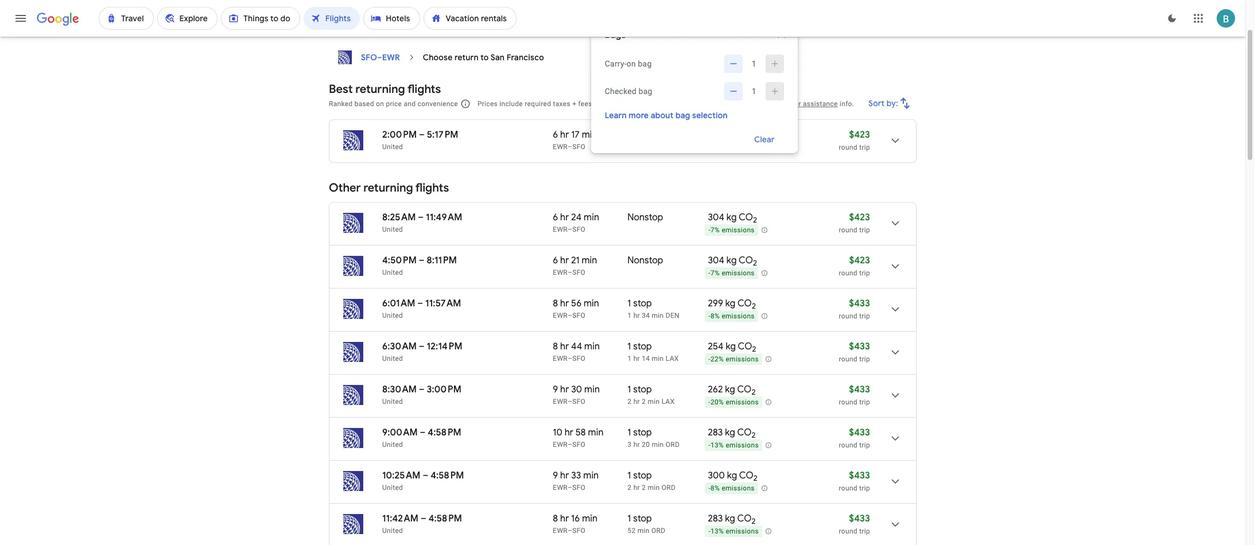 Task type: vqa. For each thing, say whether or not it's contained in the screenshot.
8 hr 44 min The $433 Round Trip
yes



Task type: describe. For each thing, give the bounding box(es) containing it.
– inside 10:25 am – 4:58 pm united
[[423, 470, 429, 482]]

close dialog image
[[775, 27, 789, 41]]

1 inside 1 stop 2 hr 2 min lax
[[628, 384, 631, 396]]

9 for 9 hr 33 min
[[553, 470, 558, 482]]

sfo for 9 hr 30 min
[[573, 398, 586, 406]]

adult.
[[611, 100, 629, 108]]

trip for 9 hr 30 min
[[860, 398, 870, 407]]

san
[[491, 52, 505, 63]]

about
[[651, 110, 674, 121]]

- inside kg co 2 -7% emissions
[[709, 144, 711, 152]]

– inside 11:42 am – 4:58 pm united
[[421, 513, 427, 525]]

hr inside 6 hr 24 min ewr – sfo
[[560, 212, 569, 223]]

– inside 10 hr 58 min ewr – sfo
[[568, 441, 573, 449]]

6 for 6 hr 17 min
[[553, 129, 558, 141]]

min inside 8 hr 44 min ewr – sfo
[[585, 341, 600, 353]]

stop for 8 hr 56 min
[[634, 298, 652, 309]]

united for 6:01 am
[[382, 312, 403, 320]]

kg inside kg co 2 -7% emissions
[[727, 129, 737, 141]]

returning for best
[[356, 82, 405, 96]]

9:00 am – 4:58 pm united
[[382, 427, 461, 449]]

may
[[731, 100, 745, 108]]

– inside "8:25 am – 11:49 am united"
[[418, 212, 424, 223]]

round for 6 hr 24 min
[[839, 226, 858, 234]]

round for 8 hr 44 min
[[839, 355, 858, 363]]

by:
[[887, 98, 899, 109]]

none search field containing bags
[[322, 0, 917, 153]]

433 us dollars text field for 254
[[849, 341, 870, 353]]

254
[[708, 341, 724, 353]]

ranked based on price and convenience
[[329, 100, 458, 108]]

layover (1 of 1) is a 52 min layover at o'hare international airport in chicago. element
[[628, 527, 702, 536]]

3
[[628, 441, 632, 449]]

283 kg co 2 for 10 hr 58 min
[[708, 427, 756, 441]]

$433 round trip for 10 hr 58 min
[[839, 427, 870, 450]]

min inside the 8 hr 56 min ewr – sfo
[[584, 298, 599, 309]]

11:42 am – 4:58 pm united
[[382, 513, 462, 535]]

bag up optional on the right top of the page
[[639, 87, 653, 96]]

return
[[455, 52, 479, 63]]

hr inside 1 stop 3 hr 20 min ord
[[634, 441, 640, 449]]

filters
[[362, 3, 385, 14]]

1 and from the left
[[404, 100, 416, 108]]

united for 11:42 am
[[382, 527, 403, 535]]

– inside 8 hr 16 min ewr – sfo
[[568, 527, 573, 535]]

sfo for 6 hr 21 min
[[573, 269, 586, 277]]

Arrival time: 8:11 PM. text field
[[427, 255, 457, 266]]

co for 6 hr 21 min
[[739, 255, 753, 266]]

prices
[[478, 100, 498, 108]]

sfo for 8 hr 44 min
[[573, 355, 586, 363]]

co inside kg co 2 -7% emissions
[[739, 129, 753, 141]]

assistance
[[803, 100, 838, 108]]

4:58 pm for 11:42 am
[[429, 513, 462, 525]]

2 inside 299 kg co 2
[[752, 302, 756, 311]]

flight details. leaves newark liberty international airport at 10:25 am on wednesday, december 13 and arrives at san francisco international airport at 4:58 pm on wednesday, december 13. image
[[882, 468, 910, 496]]

6 hr 24 min ewr – sfo
[[553, 212, 599, 234]]

flights for other returning flights
[[416, 181, 449, 195]]

emissions for 6 hr 24 min
[[722, 226, 755, 234]]

hr inside 6 hr 17 min ewr – sfo
[[560, 129, 569, 141]]

ewr for 10 hr 58 min
[[553, 441, 568, 449]]

8 for 8 hr 44 min
[[553, 341, 558, 353]]

sort by: button
[[864, 90, 917, 117]]

min inside 9 hr 30 min ewr – sfo
[[585, 384, 600, 396]]

8:25 am
[[382, 212, 416, 223]]

8:11 pm
[[427, 255, 457, 266]]

9 hr 33 min ewr – sfo
[[553, 470, 599, 492]]

$423 round trip for 6 hr 21 min
[[839, 255, 870, 277]]

3:00 pm
[[427, 384, 462, 396]]

10:25 am
[[382, 470, 421, 482]]

apply.
[[747, 100, 766, 108]]

Departure time: 6:01 AM. text field
[[382, 298, 415, 309]]

hr inside the 8 hr 56 min ewr – sfo
[[560, 298, 569, 309]]

433 US dollars text field
[[849, 513, 870, 525]]

- for 9 hr 30 min
[[709, 399, 711, 407]]

423 US dollars text field
[[850, 212, 870, 223]]

hr inside 1 stop 1 hr 34 min den
[[634, 312, 640, 320]]

united for 8:30 am
[[382, 398, 403, 406]]

2:00 pm – 5:17 pm united
[[382, 129, 458, 151]]

- for 6 hr 24 min
[[709, 226, 711, 234]]

ewr up best returning flights at the left
[[382, 52, 400, 63]]

min inside 1 stop 1 hr 34 min den
[[652, 312, 664, 320]]

262 kg co 2
[[708, 384, 756, 397]]

min inside 1 stop 2 hr 2 min lax
[[648, 398, 660, 406]]

1 $423 from the top
[[850, 129, 870, 141]]

united for 4:50 pm
[[382, 269, 403, 277]]

trip for 6 hr 21 min
[[860, 269, 870, 277]]

– inside 9 hr 30 min ewr – sfo
[[568, 398, 573, 406]]

best
[[329, 82, 353, 96]]

1 stop 1 hr 34 min den
[[628, 298, 680, 320]]

1 stop 3 hr 20 min ord
[[628, 427, 680, 449]]

ord for 283
[[666, 441, 680, 449]]

min inside 1 stop 52 min ord
[[638, 527, 650, 535]]

$433 for 9 hr 30 min
[[849, 384, 870, 396]]

united for 6:30 am
[[382, 355, 403, 363]]

304 kg co 2 for 6 hr 24 min
[[708, 212, 757, 225]]

checked bag
[[605, 87, 653, 96]]

$433 for 8 hr 44 min
[[849, 341, 870, 353]]

– inside 6:01 am – 11:57 am united
[[418, 298, 423, 309]]

$433 round trip for 8 hr 56 min
[[839, 298, 870, 320]]

ranked
[[329, 100, 353, 108]]

1 stop flight. element for 8 hr 44 min
[[628, 341, 652, 354]]

8 hr 56 min ewr – sfo
[[553, 298, 599, 320]]

14
[[642, 355, 650, 363]]

hr inside 8 hr 44 min ewr – sfo
[[560, 341, 569, 353]]

Departure time: 9:00 AM. text field
[[382, 427, 418, 439]]

arrival time: 4:58 pm. text field for 11:42 am
[[429, 513, 462, 525]]

8 for 8 hr 16 min
[[553, 513, 558, 525]]

1 inside 1 stop 52 min ord
[[628, 513, 631, 525]]

returning for other
[[364, 181, 413, 195]]

other returning flights
[[329, 181, 449, 195]]

min inside 10 hr 58 min ewr – sfo
[[588, 427, 604, 439]]

all filters (4)
[[351, 3, 397, 14]]

Arrival time: 11:49 AM. text field
[[426, 212, 463, 223]]

9 hr 30 min ewr – sfo
[[553, 384, 600, 406]]

min inside the 1 stop 1 hr 14 min lax
[[652, 355, 664, 363]]

sfo up best returning flights at the left
[[361, 52, 377, 63]]

total duration 6 hr 17 min. element
[[553, 129, 628, 142]]

- for 8 hr 56 min
[[709, 312, 711, 321]]

checked
[[605, 87, 637, 96]]

learn
[[605, 110, 627, 121]]

6:01 am – 11:57 am united
[[382, 298, 461, 320]]

423 US dollars text field
[[850, 129, 870, 141]]

-13% emissions for 10 hr 58 min
[[709, 442, 759, 450]]

emissions for 8 hr 56 min
[[722, 312, 755, 321]]

round for 8 hr 16 min
[[839, 528, 858, 536]]

less
[[510, 3, 528, 14]]

Departure time: 8:25 AM. text field
[[382, 212, 416, 223]]

304 kg co 2 for 6 hr 21 min
[[708, 255, 757, 268]]

ord for 300
[[662, 484, 676, 492]]

– inside 2:00 pm – 5:17 pm united
[[419, 129, 425, 141]]

based
[[355, 100, 374, 108]]

6 for 6 hr 24 min
[[553, 212, 558, 223]]

min inside 6 hr 17 min ewr – sfo
[[582, 129, 598, 141]]

+
[[573, 100, 577, 108]]

58
[[576, 427, 586, 439]]

learn more about ranking image
[[460, 99, 471, 109]]

kg co 2 -7% emissions
[[709, 129, 757, 152]]

co for 10 hr 58 min
[[738, 427, 752, 439]]

21
[[571, 255, 580, 266]]

- for 6 hr 21 min
[[709, 269, 711, 277]]

1 stop flight. element for 8 hr 56 min
[[628, 298, 652, 311]]

– inside 6 hr 17 min ewr – sfo
[[568, 143, 573, 151]]

– inside the 8 hr 56 min ewr – sfo
[[568, 312, 573, 320]]

– up best returning flights at the left
[[377, 52, 382, 63]]

1 stop flight. element for 9 hr 33 min
[[628, 470, 652, 483]]

283 for 8 hr 16 min
[[708, 513, 723, 525]]

$423 for 6 hr 21 min
[[850, 255, 870, 266]]

1 stop 1 hr 14 min lax
[[628, 341, 679, 363]]

hr inside 9 hr 30 min ewr – sfo
[[560, 384, 569, 396]]

flight details. leaves newark liberty international airport at 8:25 am on wednesday, december 13 and arrives at san francisco international airport at 11:49 am on wednesday, december 13. image
[[882, 210, 910, 237]]

convenience
[[418, 100, 458, 108]]

total duration 8 hr 56 min. element
[[553, 298, 628, 311]]

total duration 8 hr 16 min. element
[[553, 513, 628, 527]]

hr inside the 1 stop 1 hr 14 min lax
[[634, 355, 640, 363]]

emissions for 8 hr 16 min
[[726, 528, 759, 536]]

6:30 am – 12:14 pm united
[[382, 341, 463, 363]]

-13% emissions for 8 hr 16 min
[[709, 528, 759, 536]]

leaves newark liberty international airport at 4:50 pm on wednesday, december 13 and arrives at san francisco international airport at 8:11 pm on wednesday, december 13. element
[[382, 255, 457, 266]]

– inside 8:30 am – 3:00 pm united
[[419, 384, 425, 396]]

-7% emissions for 6 hr 21 min
[[709, 269, 755, 277]]

8:30 am
[[382, 384, 417, 396]]

– inside 9:00 am – 4:58 pm united
[[420, 427, 426, 439]]

total duration 6 hr 24 min. element
[[553, 212, 628, 225]]

more
[[629, 110, 649, 121]]

7% inside kg co 2 -7% emissions
[[711, 144, 720, 152]]

1 fees from the left
[[579, 100, 592, 108]]

leaves newark liberty international airport at 8:25 am on wednesday, december 13 and arrives at san francisco international airport at 11:49 am on wednesday, december 13. element
[[382, 212, 463, 223]]

17
[[571, 129, 580, 141]]

emissions for 6 hr 21 min
[[722, 269, 755, 277]]

choose return to san francisco
[[423, 52, 544, 63]]

56
[[571, 298, 582, 309]]

20%
[[711, 399, 724, 407]]

ewr for 8 hr 44 min
[[553, 355, 568, 363]]

sort by:
[[869, 98, 899, 109]]

bag fees button
[[702, 100, 729, 108]]

include
[[500, 100, 523, 108]]

8:30 am – 3:00 pm united
[[382, 384, 462, 406]]

flight details. leaves newark liberty international airport at 6:01 am on wednesday, december 13 and arrives at san francisco international airport at 11:57 am on wednesday, december 13. image
[[882, 296, 910, 323]]

to
[[481, 52, 489, 63]]

6:30 am
[[382, 341, 417, 353]]

hr inside 10 hr 58 min ewr – sfo
[[565, 427, 574, 439]]

-22% emissions
[[709, 356, 759, 364]]

emissions for 8 hr 44 min
[[726, 356, 759, 364]]

– inside 8 hr 44 min ewr – sfo
[[568, 355, 573, 363]]

Departure time: 10:25 AM. text field
[[382, 470, 421, 482]]

kg for 6 hr 24 min
[[727, 212, 737, 223]]

– inside the 6 hr 21 min ewr – sfo
[[568, 269, 573, 277]]

300 kg co 2
[[708, 470, 758, 484]]

2 fees from the left
[[716, 100, 729, 108]]

main menu image
[[14, 11, 28, 25]]

bags
[[605, 29, 626, 41]]

8 hr 16 min ewr – sfo
[[553, 513, 598, 535]]

min inside the 6 hr 21 min ewr – sfo
[[582, 255, 597, 266]]

bag inside main content
[[702, 100, 714, 108]]

kg for 9 hr 33 min
[[727, 470, 737, 482]]

283 for 10 hr 58 min
[[708, 427, 723, 439]]

283 kg co 2 for 8 hr 16 min
[[708, 513, 756, 527]]

- for 9 hr 33 min
[[709, 485, 711, 493]]

min inside 1 stop 3 hr 20 min ord
[[652, 441, 664, 449]]

stop for 8 hr 16 min
[[634, 513, 652, 525]]

on inside search field
[[627, 59, 636, 68]]

flight details. leaves newark liberty international airport at 8:30 am on wednesday, december 13 and arrives at san francisco international airport at 3:00 pm on wednesday, december 13. image
[[882, 382, 910, 409]]

stop for 9 hr 30 min
[[634, 384, 652, 396]]

bag right carry-
[[638, 59, 652, 68]]

Departure time: 8:30 AM. text field
[[382, 384, 417, 396]]

kg for 6 hr 21 min
[[727, 255, 737, 266]]

+2
[[470, 3, 479, 14]]

ewr for 8 hr 16 min
[[553, 527, 568, 535]]

12:14 pm
[[427, 341, 463, 353]]

1 stop 52 min ord
[[628, 513, 666, 535]]

299 kg co 2
[[708, 298, 756, 311]]

taxes
[[553, 100, 571, 108]]



Task type: locate. For each thing, give the bounding box(es) containing it.
5 - from the top
[[709, 356, 711, 364]]

2 trip from the top
[[860, 226, 870, 234]]

304 for 6 hr 24 min
[[708, 212, 725, 223]]

8 hr 44 min ewr – sfo
[[553, 341, 600, 363]]

0 vertical spatial 304
[[708, 212, 725, 223]]

– down 17
[[568, 143, 573, 151]]

trip for 8 hr 56 min
[[860, 312, 870, 320]]

min inside 9 hr 33 min ewr – sfo
[[584, 470, 599, 482]]

united inside "8:25 am – 11:49 am united"
[[382, 226, 403, 234]]

stop up layover (1 of 1) is a 2 hr 2 min layover at los angeles international airport in los angeles. element
[[634, 384, 652, 396]]

-8% emissions for 300
[[709, 485, 755, 493]]

2 nonstop flight. element from the top
[[628, 255, 663, 268]]

– right the departure time: 8:25 am. text field
[[418, 212, 424, 223]]

leaves newark liberty international airport at 2:00 pm on wednesday, december 13 and arrives at san francisco international airport at 5:17 pm on wednesday, december 13. element
[[382, 129, 458, 141]]

1 stop 2 hr 2 min lax
[[628, 384, 675, 406]]

2 13% from the top
[[711, 528, 724, 536]]

4:58 pm inside 9:00 am – 4:58 pm united
[[428, 427, 461, 439]]

united inside 6:01 am – 11:57 am united
[[382, 312, 403, 320]]

emissions inside less emissions 'popup button'
[[529, 3, 567, 14]]

flight details. leaves newark liberty international airport at 6:30 am on wednesday, december 13 and arrives at san francisco international airport at 12:14 pm on wednesday, december 13. image
[[882, 339, 910, 366]]

nonstop for 6 hr 24 min
[[628, 212, 663, 223]]

0 vertical spatial 283 kg co 2
[[708, 427, 756, 441]]

6 - from the top
[[709, 399, 711, 407]]

sfo down 24
[[573, 226, 586, 234]]

1 round from the top
[[839, 144, 858, 152]]

2 8% from the top
[[711, 485, 720, 493]]

1 vertical spatial flights
[[416, 181, 449, 195]]

stop inside 1 stop 2 hr 2 min lax
[[634, 384, 652, 396]]

52
[[628, 527, 636, 535]]

Departure time: 11:42 AM. text field
[[382, 513, 419, 525]]

trip down $423 text field
[[860, 226, 870, 234]]

stop for 9 hr 33 min
[[634, 470, 652, 482]]

1 horizontal spatial fees
[[716, 100, 729, 108]]

ewr for 9 hr 33 min
[[553, 484, 568, 492]]

300
[[708, 470, 725, 482]]

1 vertical spatial 304
[[708, 255, 725, 266]]

2 304 kg co 2 from the top
[[708, 255, 757, 268]]

0 vertical spatial -7% emissions
[[709, 226, 755, 234]]

co for 6 hr 24 min
[[739, 212, 753, 223]]

6 1 stop flight. element from the top
[[628, 513, 652, 527]]

ewr inside the 8 hr 56 min ewr – sfo
[[553, 312, 568, 320]]

ewr for 6 hr 17 min
[[553, 143, 568, 151]]

trip left flight details. leaves newark liberty international airport at 6:30 am on wednesday, december 13 and arrives at san francisco international airport at 12:14 pm on wednesday, december 13. icon
[[860, 355, 870, 363]]

1 - from the top
[[709, 144, 711, 152]]

8 for 8 hr 56 min
[[553, 298, 558, 309]]

1 8% from the top
[[711, 312, 720, 321]]

arrival time: 4:58 pm. text field for 10:25 am
[[431, 470, 464, 482]]

2 vertical spatial 7%
[[711, 269, 720, 277]]

hr right '10'
[[565, 427, 574, 439]]

ewr inside 10 hr 58 min ewr – sfo
[[553, 441, 568, 449]]

1 vertical spatial returning
[[364, 181, 413, 195]]

3 round from the top
[[839, 269, 858, 277]]

stop for 10 hr 58 min
[[634, 427, 652, 439]]

united down 6:30 am
[[382, 355, 403, 363]]

flights up leaves newark liberty international airport at 8:25 am on wednesday, december 13 and arrives at san francisco international airport at 11:49 am on wednesday, december 13. "element"
[[416, 181, 449, 195]]

nonstop flight. element for 6 hr 21 min
[[628, 255, 663, 268]]

on inside main content
[[376, 100, 384, 108]]

22%
[[711, 356, 724, 364]]

8% for 300
[[711, 485, 720, 493]]

433 US dollars text field
[[849, 298, 870, 309], [849, 341, 870, 353], [849, 384, 870, 396], [849, 427, 870, 439]]

$433 left flight details. leaves newark liberty international airport at 9:00 am on wednesday, december 13 and arrives at san francisco international airport at 4:58 pm on wednesday, december 13. icon
[[849, 427, 870, 439]]

Arrival time: 3:00 PM. text field
[[427, 384, 462, 396]]

ewr down total duration 6 hr 24 min. element on the top of page
[[553, 226, 568, 234]]

round left flight details. leaves newark liberty international airport at 8:30 am on wednesday, december 13 and arrives at san francisco international airport at 3:00 pm on wednesday, december 13. icon
[[839, 398, 858, 407]]

bag down "charges"
[[676, 110, 690, 121]]

sfo inside 9 hr 30 min ewr – sfo
[[573, 398, 586, 406]]

13%
[[711, 442, 724, 450], [711, 528, 724, 536]]

8%
[[711, 312, 720, 321], [711, 485, 720, 493]]

kg inside 254 kg co 2
[[726, 341, 736, 353]]

$433 round trip for 8 hr 44 min
[[839, 341, 870, 363]]

9 round from the top
[[839, 528, 858, 536]]

leaves newark liberty international airport at 9:00 am on wednesday, december 13 and arrives at san francisco international airport at 4:58 pm on wednesday, december 13. element
[[382, 427, 461, 439]]

flights for best returning flights
[[408, 82, 441, 96]]

1 horizontal spatial on
[[627, 59, 636, 68]]

united down 'departure time: 9:00 am.' text box
[[382, 441, 403, 449]]

trip down 423 us dollars text box
[[860, 144, 870, 152]]

13% for 8 hr 16 min
[[711, 528, 724, 536]]

– right 'departure time: 9:00 am.' text box
[[420, 427, 426, 439]]

sfo inside the 6 hr 21 min ewr – sfo
[[573, 269, 586, 277]]

2 united from the top
[[382, 226, 403, 234]]

stop inside 1 stop 52 min ord
[[634, 513, 652, 525]]

1 nonstop from the top
[[628, 212, 663, 223]]

3 433 us dollars text field from the top
[[849, 384, 870, 396]]

3 united from the top
[[382, 269, 403, 277]]

283
[[708, 427, 723, 439], [708, 513, 723, 525]]

1 vertical spatial arrival time: 4:58 pm. text field
[[431, 470, 464, 482]]

ewr down total duration 8 hr 44 min. element
[[553, 355, 568, 363]]

$423 left flight details. leaves newark liberty international airport at 4:50 pm on wednesday, december 13 and arrives at san francisco international airport at 8:11 pm on wednesday, december 13. image
[[850, 255, 870, 266]]

stop up 34
[[634, 298, 652, 309]]

4:58 pm for 10:25 am
[[431, 470, 464, 482]]

1 vertical spatial lax
[[662, 398, 675, 406]]

sfo down 58
[[573, 441, 586, 449]]

less emissions button
[[504, 0, 587, 18]]

1 vertical spatial -13% emissions
[[709, 528, 759, 536]]

hr inside 8 hr 16 min ewr – sfo
[[560, 513, 569, 525]]

1 -8% emissions from the top
[[709, 312, 755, 321]]

2 8 from the top
[[553, 341, 558, 353]]

and right price
[[404, 100, 416, 108]]

7 united from the top
[[382, 441, 403, 449]]

0 vertical spatial 4:58 pm
[[428, 427, 461, 439]]

min right 58
[[588, 427, 604, 439]]

flight details. leaves newark liberty international airport at 11:42 am on wednesday, december 13 and arrives at san francisco international airport at 4:58 pm on wednesday, december 13. image
[[882, 511, 910, 539]]

0 vertical spatial $423 round trip
[[839, 129, 870, 152]]

– right 6:01 am text field
[[418, 298, 423, 309]]

2 433 us dollars text field from the top
[[849, 341, 870, 353]]

0 vertical spatial 8
[[553, 298, 558, 309]]

flight details. leaves newark liberty international airport at 9:00 am on wednesday, december 13 and arrives at san francisco international airport at 4:58 pm on wednesday, december 13. image
[[882, 425, 910, 452]]

ewr inside 9 hr 33 min ewr – sfo
[[553, 484, 568, 492]]

6 united from the top
[[382, 398, 403, 406]]

co for 8 hr 16 min
[[738, 513, 752, 525]]

0 vertical spatial 304 kg co 2
[[708, 212, 757, 225]]

Departure time: 4:50 PM. text field
[[382, 255, 417, 266]]

arrival time: 4:58 pm. text field down the 3:00 pm text box
[[428, 427, 461, 439]]

9 united from the top
[[382, 527, 403, 535]]

sort
[[869, 98, 885, 109]]

1 vertical spatial on
[[376, 100, 384, 108]]

2 7% from the top
[[711, 226, 720, 234]]

lax
[[666, 355, 679, 363], [662, 398, 675, 406]]

10
[[553, 427, 563, 439]]

– inside 9 hr 33 min ewr – sfo
[[568, 484, 573, 492]]

sfo inside 8 hr 16 min ewr – sfo
[[573, 527, 586, 535]]

0 vertical spatial nonstop
[[628, 212, 663, 223]]

304 kg co 2
[[708, 212, 757, 225], [708, 255, 757, 268]]

kg for 8 hr 56 min
[[726, 298, 736, 309]]

total duration 6 hr 21 min. element
[[553, 255, 628, 268]]

$433 for 9 hr 33 min
[[849, 470, 870, 482]]

trip down 423 us dollars text field
[[860, 269, 870, 277]]

4 round from the top
[[839, 312, 858, 320]]

ewr inside 6 hr 24 min ewr – sfo
[[553, 226, 568, 234]]

– inside 6:30 am – 12:14 pm united
[[419, 341, 425, 353]]

4 $433 from the top
[[849, 427, 870, 439]]

2 304 from the top
[[708, 255, 725, 266]]

(4)
[[386, 3, 397, 14]]

1 vertical spatial 9
[[553, 470, 558, 482]]

$423
[[850, 129, 870, 141], [850, 212, 870, 223], [850, 255, 870, 266]]

8% down 300
[[711, 485, 720, 493]]

0 vertical spatial ord
[[666, 441, 680, 449]]

min right 14
[[652, 355, 664, 363]]

Arrival time: 12:14 PM. text field
[[427, 341, 463, 353]]

7% for 6 hr 24 min
[[711, 226, 720, 234]]

0 vertical spatial on
[[627, 59, 636, 68]]

2 vertical spatial 4:58 pm
[[429, 513, 462, 525]]

stop for 8 hr 44 min
[[634, 341, 652, 353]]

0 vertical spatial flights
[[408, 82, 441, 96]]

-7% emissions for 6 hr 24 min
[[709, 226, 755, 234]]

leaves newark liberty international airport at 11:42 am on wednesday, december 13 and arrives at san francisco international airport at 4:58 pm on wednesday, december 13. element
[[382, 513, 462, 525]]

5 trip from the top
[[860, 355, 870, 363]]

total duration 10 hr 58 min. element
[[553, 427, 628, 440]]

– down total duration 10 hr 58 min. element at the bottom of the page
[[568, 441, 573, 449]]

trip down $433 text field
[[860, 528, 870, 536]]

8% for 299
[[711, 312, 720, 321]]

30
[[571, 384, 582, 396]]

$433 round trip up $433 text field
[[839, 470, 870, 493]]

united inside 9:00 am – 4:58 pm united
[[382, 441, 403, 449]]

None search field
[[322, 0, 917, 153]]

round left flight details. leaves newark liberty international airport at 6:01 am on wednesday, december 13 and arrives at san francisco international airport at 11:57 am on wednesday, december 13. icon
[[839, 312, 858, 320]]

min up 1 stop 52 min ord
[[648, 484, 660, 492]]

1 vertical spatial 6
[[553, 212, 558, 223]]

8 - from the top
[[709, 485, 711, 493]]

price
[[386, 100, 402, 108]]

den
[[666, 312, 680, 320]]

2 283 from the top
[[708, 513, 723, 525]]

united for 9:00 am
[[382, 441, 403, 449]]

$433 round trip for 9 hr 30 min
[[839, 384, 870, 407]]

hr left the 33
[[560, 470, 569, 482]]

united inside 8:30 am – 3:00 pm united
[[382, 398, 403, 406]]

1 stop flight. element
[[628, 298, 652, 311], [628, 341, 652, 354], [628, 384, 652, 397], [628, 427, 652, 440], [628, 470, 652, 483], [628, 513, 652, 527]]

1 $433 from the top
[[849, 298, 870, 309]]

1 $433 round trip from the top
[[839, 298, 870, 320]]

13% right layover (1 of 1) is a 52 min layover at o'hare international airport in chicago. element
[[711, 528, 724, 536]]

star alliance +2 button
[[414, 0, 499, 18]]

ewr for 6 hr 21 min
[[553, 269, 568, 277]]

round for 9 hr 33 min
[[839, 485, 858, 493]]

trip for 10 hr 58 min
[[860, 442, 870, 450]]

2 inside 300 kg co 2
[[754, 474, 758, 484]]

hr inside 1 stop 2 hr 2 min lax
[[634, 398, 640, 406]]

1 stop flight. element up 52
[[628, 513, 652, 527]]

fees right the +
[[579, 100, 592, 108]]

united down the 2:00 pm
[[382, 143, 403, 151]]

– down 44
[[568, 355, 573, 363]]

–
[[377, 52, 382, 63], [419, 129, 425, 141], [568, 143, 573, 151], [418, 212, 424, 223], [568, 226, 573, 234], [419, 255, 425, 266], [568, 269, 573, 277], [418, 298, 423, 309], [568, 312, 573, 320], [419, 341, 425, 353], [568, 355, 573, 363], [419, 384, 425, 396], [568, 398, 573, 406], [420, 427, 426, 439], [568, 441, 573, 449], [423, 470, 429, 482], [568, 484, 573, 492], [421, 513, 427, 525], [568, 527, 573, 535]]

1 stop from the top
[[634, 298, 652, 309]]

min right 16
[[582, 513, 598, 525]]

min right the 33
[[584, 470, 599, 482]]

min inside 1 stop 2 hr 2 min ord
[[648, 484, 660, 492]]

1 433 us dollars text field from the top
[[849, 298, 870, 309]]

layover (1 of 1) is a 2 hr 2 min layover at los angeles international airport in los angeles. element
[[628, 397, 702, 407]]

2 vertical spatial 6
[[553, 255, 558, 266]]

4 stop from the top
[[634, 427, 652, 439]]

min inside 6 hr 24 min ewr – sfo
[[584, 212, 599, 223]]

9 inside 9 hr 30 min ewr – sfo
[[553, 384, 558, 396]]

1 -7% emissions from the top
[[709, 226, 755, 234]]

$423 down the sort
[[850, 129, 870, 141]]

$433 left flight details. leaves newark liberty international airport at 11:42 am on wednesday, december 13 and arrives at san francisco international airport at 4:58 pm on wednesday, december 13. image at the right
[[849, 513, 870, 525]]

2 vertical spatial $423 round trip
[[839, 255, 870, 277]]

0 vertical spatial 9
[[553, 384, 558, 396]]

1 9 from the top
[[553, 384, 558, 396]]

flight details. leaves newark liberty international airport at 4:50 pm on wednesday, december 13 and arrives at san francisco international airport at 8:11 pm on wednesday, december 13. image
[[882, 253, 910, 280]]

co for 8 hr 44 min
[[738, 341, 753, 353]]

9
[[553, 384, 558, 396], [553, 470, 558, 482]]

1 13% from the top
[[711, 442, 724, 450]]

9 trip from the top
[[860, 528, 870, 536]]

carry-on bag
[[605, 59, 652, 68]]

2 -13% emissions from the top
[[709, 528, 759, 536]]

304 for 6 hr 21 min
[[708, 255, 725, 266]]

– down "30"
[[568, 398, 573, 406]]

0 vertical spatial 13%
[[711, 442, 724, 450]]

charges
[[660, 100, 686, 108]]

8 trip from the top
[[860, 485, 870, 493]]

$433 for 10 hr 58 min
[[849, 427, 870, 439]]

3 1 stop flight. element from the top
[[628, 384, 652, 397]]

$423 round trip left flight details. leaves newark liberty international airport at 2:00 pm on wednesday, december 13 and arrives at san francisco international airport at 5:17 pm on wednesday, december 13. "image"
[[839, 129, 870, 152]]

carry-
[[605, 59, 627, 68]]

3 stop from the top
[[634, 384, 652, 396]]

2 9 from the top
[[553, 470, 558, 482]]

1 vertical spatial 8%
[[711, 485, 720, 493]]

8 united from the top
[[382, 484, 403, 492]]

8 inside the 8 hr 56 min ewr – sfo
[[553, 298, 558, 309]]

1 stop flight. element up 14
[[628, 341, 652, 354]]

Arrival time: 4:58 PM. text field
[[428, 427, 461, 439], [431, 470, 464, 482], [429, 513, 462, 525]]

emissions inside kg co 2 -7% emissions
[[722, 144, 755, 152]]

trip for 6 hr 24 min
[[860, 226, 870, 234]]

299
[[708, 298, 723, 309]]

1 vertical spatial -7% emissions
[[709, 269, 755, 277]]

-8% emissions down 300 kg co 2
[[709, 485, 755, 493]]

2 nonstop from the top
[[628, 255, 663, 266]]

1 horizontal spatial and
[[688, 100, 700, 108]]

1 8 from the top
[[553, 298, 558, 309]]

2 vertical spatial arrival time: 4:58 pm. text field
[[429, 513, 462, 525]]

ord inside 1 stop 2 hr 2 min ord
[[662, 484, 676, 492]]

0 horizontal spatial fees
[[579, 100, 592, 108]]

kg
[[727, 129, 737, 141], [727, 212, 737, 223], [727, 255, 737, 266], [726, 298, 736, 309], [726, 341, 736, 353], [725, 384, 736, 396], [725, 427, 736, 439], [727, 470, 737, 482], [725, 513, 736, 525]]

2
[[753, 133, 757, 143], [753, 215, 757, 225], [753, 258, 757, 268], [752, 302, 756, 311], [753, 345, 757, 354], [752, 388, 756, 397], [628, 398, 632, 406], [642, 398, 646, 406], [752, 431, 756, 441], [754, 474, 758, 484], [628, 484, 632, 492], [642, 484, 646, 492], [752, 517, 756, 527]]

min right 17
[[582, 129, 598, 141]]

8 left 44
[[553, 341, 558, 353]]

0 vertical spatial -13% emissions
[[709, 442, 759, 450]]

united inside the 4:50 pm – 8:11 pm united
[[382, 269, 403, 277]]

1 vertical spatial nonstop
[[628, 255, 663, 266]]

1 vertical spatial 304 kg co 2
[[708, 255, 757, 268]]

5 round from the top
[[839, 355, 858, 363]]

for
[[594, 100, 603, 108]]

Arrival time: 5:17 PM. text field
[[427, 129, 458, 141]]

leaves newark liberty international airport at 6:01 am on wednesday, december 13 and arrives at san francisco international airport at 11:57 am on wednesday, december 13. element
[[382, 298, 461, 309]]

– left arrival time: 8:11 pm. text box
[[419, 255, 425, 266]]

and up the selection
[[688, 100, 700, 108]]

min
[[582, 129, 598, 141], [584, 212, 599, 223], [582, 255, 597, 266], [584, 298, 599, 309], [652, 312, 664, 320], [585, 341, 600, 353], [652, 355, 664, 363], [585, 384, 600, 396], [648, 398, 660, 406], [588, 427, 604, 439], [652, 441, 664, 449], [584, 470, 599, 482], [648, 484, 660, 492], [582, 513, 598, 525], [638, 527, 650, 535]]

1 283 kg co 2 from the top
[[708, 427, 756, 441]]

choose
[[423, 52, 453, 63]]

5 $433 from the top
[[849, 470, 870, 482]]

sfo down the 33
[[573, 484, 586, 492]]

nonstop
[[628, 212, 663, 223], [628, 255, 663, 266]]

bag up the selection
[[702, 100, 714, 108]]

returning up the departure time: 8:25 am. text field
[[364, 181, 413, 195]]

ewr down total duration 8 hr 16 min. element
[[553, 527, 568, 535]]

11:42 am
[[382, 513, 419, 525]]

262
[[708, 384, 723, 396]]

united inside 10:25 am – 4:58 pm united
[[382, 484, 403, 492]]

min inside 8 hr 16 min ewr – sfo
[[582, 513, 598, 525]]

6 $433 from the top
[[849, 513, 870, 525]]

33
[[571, 470, 581, 482]]

trip for 8 hr 16 min
[[860, 528, 870, 536]]

2 vertical spatial $423
[[850, 255, 870, 266]]

4:58 pm for 9:00 am
[[428, 427, 461, 439]]

passenger
[[767, 100, 801, 108]]

stop inside 1 stop 3 hr 20 min ord
[[634, 427, 652, 439]]

1 stop flight. element for 8 hr 16 min
[[628, 513, 652, 527]]

4 433 us dollars text field from the top
[[849, 427, 870, 439]]

$433
[[849, 298, 870, 309], [849, 341, 870, 353], [849, 384, 870, 396], [849, 427, 870, 439], [849, 470, 870, 482], [849, 513, 870, 525]]

$433 left flight details. leaves newark liberty international airport at 8:30 am on wednesday, december 13 and arrives at san francisco international airport at 3:00 pm on wednesday, december 13. icon
[[849, 384, 870, 396]]

7% for 6 hr 21 min
[[711, 269, 720, 277]]

1 vertical spatial 283 kg co 2
[[708, 513, 756, 527]]

8:25 am – 11:49 am united
[[382, 212, 463, 234]]

ord
[[666, 441, 680, 449], [662, 484, 676, 492], [652, 527, 666, 535]]

min right 34
[[652, 312, 664, 320]]

11:49 am
[[426, 212, 463, 223]]

$433 round trip left flight details. leaves newark liberty international airport at 11:42 am on wednesday, december 13 and arrives at san francisco international airport at 4:58 pm on wednesday, december 13. image at the right
[[839, 513, 870, 536]]

283 kg co 2 down 300 kg co 2
[[708, 513, 756, 527]]

2 283 kg co 2 from the top
[[708, 513, 756, 527]]

– inside the 4:50 pm – 8:11 pm united
[[419, 255, 425, 266]]

3 - from the top
[[709, 269, 711, 277]]

0 vertical spatial 6
[[553, 129, 558, 141]]

leaves newark liberty international airport at 10:25 am on wednesday, december 13 and arrives at san francisco international airport at 4:58 pm on wednesday, december 13. element
[[382, 470, 464, 482]]

6 $433 round trip from the top
[[839, 513, 870, 536]]

16
[[571, 513, 580, 525]]

6 stop from the top
[[634, 513, 652, 525]]

24
[[571, 212, 582, 223]]

learn more about bag selection link
[[605, 110, 728, 121]]

1 trip from the top
[[860, 144, 870, 152]]

all
[[351, 3, 360, 14]]

6
[[553, 129, 558, 141], [553, 212, 558, 223], [553, 255, 558, 266]]

3 $423 round trip from the top
[[839, 255, 870, 277]]

min right 56
[[584, 298, 599, 309]]

kg for 10 hr 58 min
[[725, 427, 736, 439]]

0 vertical spatial -8% emissions
[[709, 312, 755, 321]]

0 vertical spatial nonstop flight. element
[[628, 212, 663, 225]]

2 inside kg co 2 -7% emissions
[[753, 133, 757, 143]]

20
[[642, 441, 650, 449]]

0 horizontal spatial and
[[404, 100, 416, 108]]

3 6 from the top
[[553, 255, 558, 266]]

trip left flight details. leaves newark liberty international airport at 8:30 am on wednesday, december 13 and arrives at san francisco international airport at 3:00 pm on wednesday, december 13. icon
[[860, 398, 870, 407]]

0 horizontal spatial on
[[376, 100, 384, 108]]

selection
[[692, 110, 728, 121]]

0 vertical spatial returning
[[356, 82, 405, 96]]

4:58 pm inside 10:25 am – 4:58 pm united
[[431, 470, 464, 482]]

$433 round trip left flight details. leaves newark liberty international airport at 6:01 am on wednesday, december 13 and arrives at san francisco international airport at 11:57 am on wednesday, december 13. icon
[[839, 298, 870, 320]]

co inside 299 kg co 2
[[738, 298, 752, 309]]

layover (1 of 1) is a 1 hr 34 min layover at denver international airport in denver. element
[[628, 311, 702, 320]]

ewr
[[382, 52, 400, 63], [553, 143, 568, 151], [553, 226, 568, 234], [553, 269, 568, 277], [553, 312, 568, 320], [553, 355, 568, 363], [553, 398, 568, 406], [553, 441, 568, 449], [553, 484, 568, 492], [553, 527, 568, 535]]

round for 10 hr 58 min
[[839, 442, 858, 450]]

1 vertical spatial $423 round trip
[[839, 212, 870, 234]]

hr inside 9 hr 33 min ewr – sfo
[[560, 470, 569, 482]]

co for 9 hr 33 min
[[739, 470, 754, 482]]

flight details. leaves newark liberty international airport at 2:00 pm on wednesday, december 13 and arrives at san francisco international airport at 5:17 pm on wednesday, december 13. image
[[882, 127, 910, 154]]

2 vertical spatial ord
[[652, 527, 666, 535]]

– right 11:42 am
[[421, 513, 427, 525]]

– down the 33
[[568, 484, 573, 492]]

total duration 8 hr 44 min. element
[[553, 341, 628, 354]]

$433 left the flight details. leaves newark liberty international airport at 10:25 am on wednesday, december 13 and arrives at san francisco international airport at 4:58 pm on wednesday, december 13. image
[[849, 470, 870, 482]]

Departure time: 6:30 AM. text field
[[382, 341, 417, 353]]

returning up 'ranked based on price and convenience'
[[356, 82, 405, 96]]

0 vertical spatial lax
[[666, 355, 679, 363]]

$433 round trip for 9 hr 33 min
[[839, 470, 870, 493]]

2:00 pm
[[382, 129, 417, 141]]

Departure time: 2:00 PM. text field
[[382, 129, 417, 141]]

layover (1 of 1) is a 3 hr 20 min layover at o'hare international airport in chicago. element
[[628, 440, 702, 450]]

sfo for 9 hr 33 min
[[573, 484, 586, 492]]

sfo inside the 8 hr 56 min ewr – sfo
[[573, 312, 586, 320]]

bag
[[638, 59, 652, 68], [639, 87, 653, 96], [702, 100, 714, 108], [676, 110, 690, 121]]

layover (1 of 1) is a 1 hr 14 min layover at los angeles international airport in los angeles. element
[[628, 354, 702, 363]]

2 inside 262 kg co 2
[[752, 388, 756, 397]]

$433 round trip left flight details. leaves newark liberty international airport at 8:30 am on wednesday, december 13 and arrives at san francisco international airport at 3:00 pm on wednesday, december 13. icon
[[839, 384, 870, 407]]

1 vertical spatial -8% emissions
[[709, 485, 755, 493]]

1 nonstop flight. element from the top
[[628, 212, 663, 225]]

united for 2:00 pm
[[382, 143, 403, 151]]

1 united from the top
[[382, 143, 403, 151]]

ewr down '10'
[[553, 441, 568, 449]]

main content containing best returning flights
[[329, 46, 917, 545]]

ewr for 6 hr 24 min
[[553, 226, 568, 234]]

sfo inside 6 hr 24 min ewr – sfo
[[573, 226, 586, 234]]

– down 16
[[568, 527, 573, 535]]

- for 8 hr 44 min
[[709, 356, 711, 364]]

1 vertical spatial 13%
[[711, 528, 724, 536]]

fees left may
[[716, 100, 729, 108]]

sfo inside 8 hr 44 min ewr – sfo
[[573, 355, 586, 363]]

10 hr 58 min ewr – sfo
[[553, 427, 604, 449]]

4:58 pm inside 11:42 am – 4:58 pm united
[[429, 513, 462, 525]]

lax for 254
[[666, 355, 679, 363]]

arrival time: 4:58 pm. text field for 9:00 am
[[428, 427, 461, 439]]

round up $433 text box
[[839, 442, 858, 450]]

433 us dollars text field for 299
[[849, 298, 870, 309]]

4 $433 round trip from the top
[[839, 427, 870, 450]]

1 vertical spatial 4:58 pm
[[431, 470, 464, 482]]

3 7% from the top
[[711, 269, 720, 277]]

0 vertical spatial 8%
[[711, 312, 720, 321]]

4:58 pm down the 3:00 pm text box
[[428, 427, 461, 439]]

$423 for 6 hr 24 min
[[850, 212, 870, 223]]

united down 6:01 am
[[382, 312, 403, 320]]

1 inside 1 stop 2 hr 2 min ord
[[628, 470, 631, 482]]

$423 round trip up 423 us dollars text field
[[839, 212, 870, 234]]

1 -13% emissions from the top
[[709, 442, 759, 450]]

4 1 stop flight. element from the top
[[628, 427, 652, 440]]

flights
[[408, 82, 441, 96], [416, 181, 449, 195]]

co inside 262 kg co 2
[[738, 384, 752, 396]]

Arrival time: 11:57 AM. text field
[[426, 298, 461, 309]]

34
[[642, 312, 650, 320]]

4 - from the top
[[709, 312, 711, 321]]

1 1 stop flight. element from the top
[[628, 298, 652, 311]]

7 round from the top
[[839, 442, 858, 450]]

2 $433 round trip from the top
[[839, 341, 870, 363]]

ewr inside 8 hr 44 min ewr – sfo
[[553, 355, 568, 363]]

6 hr 21 min ewr – sfo
[[553, 255, 597, 277]]

6 round from the top
[[839, 398, 858, 407]]

round down 423 us dollars text field
[[839, 269, 858, 277]]

– down 56
[[568, 312, 573, 320]]

required
[[525, 100, 551, 108]]

min right 20
[[652, 441, 664, 449]]

star alliance +2
[[421, 3, 479, 14]]

stop inside 1 stop 2 hr 2 min ord
[[634, 470, 652, 482]]

$433 for 8 hr 56 min
[[849, 298, 870, 309]]

min right 52
[[638, 527, 650, 535]]

2 $423 from the top
[[850, 212, 870, 223]]

2 vertical spatial 8
[[553, 513, 558, 525]]

sfo inside 10 hr 58 min ewr – sfo
[[573, 441, 586, 449]]

2 $423 round trip from the top
[[839, 212, 870, 234]]

5 united from the top
[[382, 355, 403, 363]]

9 left "30"
[[553, 384, 558, 396]]

1 vertical spatial ord
[[662, 484, 676, 492]]

co for 9 hr 30 min
[[738, 384, 752, 396]]

ewr inside the 6 hr 21 min ewr – sfo
[[553, 269, 568, 277]]

hr left 17
[[560, 129, 569, 141]]

0 vertical spatial 283
[[708, 427, 723, 439]]

433 us dollars text field for 262
[[849, 384, 870, 396]]

2 - from the top
[[709, 226, 711, 234]]

ewr down the total duration 9 hr 33 min. element
[[553, 484, 568, 492]]

1 inside 1 stop 3 hr 20 min ord
[[628, 427, 631, 439]]

-8% emissions for 299
[[709, 312, 755, 321]]

-20% emissions
[[709, 399, 759, 407]]

1 vertical spatial 7%
[[711, 226, 720, 234]]

hr inside the 6 hr 21 min ewr – sfo
[[560, 255, 569, 266]]

1 vertical spatial nonstop flight. element
[[628, 255, 663, 268]]

13% up 300
[[711, 442, 724, 450]]

3 $433 round trip from the top
[[839, 384, 870, 407]]

3 $433 from the top
[[849, 384, 870, 396]]

nonstop flight. element for 6 hr 24 min
[[628, 212, 663, 225]]

leaves newark liberty international airport at 8:30 am on wednesday, december 13 and arrives at san francisco international airport at 3:00 pm on wednesday, december 13. element
[[382, 384, 462, 396]]

- for 10 hr 58 min
[[709, 442, 711, 450]]

1 vertical spatial $423
[[850, 212, 870, 223]]

trip down $433 text box
[[860, 485, 870, 493]]

round for 9 hr 30 min
[[839, 398, 858, 407]]

1 283 from the top
[[708, 427, 723, 439]]

0 vertical spatial $423
[[850, 129, 870, 141]]

arrival time: 4:58 pm. text field down 10:25 am – 4:58 pm united
[[429, 513, 462, 525]]

leaves newark liberty international airport at 6:30 am on wednesday, december 13 and arrives at san francisco international airport at 12:14 pm on wednesday, december 13. element
[[382, 341, 463, 353]]

1 vertical spatial 8
[[553, 341, 558, 353]]

hr inside 1 stop 2 hr 2 min ord
[[634, 484, 640, 492]]

round for 8 hr 56 min
[[839, 312, 858, 320]]

total duration 9 hr 30 min. element
[[553, 384, 628, 397]]

1 304 from the top
[[708, 212, 725, 223]]

2 stop from the top
[[634, 341, 652, 353]]

main content
[[329, 46, 917, 545]]

2 inside 254 kg co 2
[[753, 345, 757, 354]]

44
[[571, 341, 582, 353]]

2 -7% emissions from the top
[[709, 269, 755, 277]]

sfo for 10 hr 58 min
[[573, 441, 586, 449]]

-7% emissions
[[709, 226, 755, 234], [709, 269, 755, 277]]

2 round from the top
[[839, 226, 858, 234]]

round down $433 text field
[[839, 528, 858, 536]]

total duration 9 hr 33 min. element
[[553, 470, 628, 483]]

1 $423 round trip from the top
[[839, 129, 870, 152]]

6 inside the 6 hr 21 min ewr – sfo
[[553, 255, 558, 266]]

min up 1 stop 3 hr 20 min ord at the right bottom
[[648, 398, 660, 406]]

stop inside the 1 stop 1 hr 14 min lax
[[634, 341, 652, 353]]

- for 8 hr 16 min
[[709, 528, 711, 536]]

prices include required taxes + fees for 1 adult. optional charges and bag fees may apply. passenger assistance
[[478, 100, 838, 108]]

7 - from the top
[[709, 442, 711, 450]]

round down $423 text field
[[839, 226, 858, 234]]

hr left 34
[[634, 312, 640, 320]]

9:00 am
[[382, 427, 418, 439]]

min right "30"
[[585, 384, 600, 396]]

hr
[[560, 129, 569, 141], [560, 212, 569, 223], [560, 255, 569, 266], [560, 298, 569, 309], [634, 312, 640, 320], [560, 341, 569, 353], [634, 355, 640, 363], [560, 384, 569, 396], [634, 398, 640, 406], [565, 427, 574, 439], [634, 441, 640, 449], [560, 470, 569, 482], [634, 484, 640, 492], [560, 513, 569, 525]]

ord inside 1 stop 52 min ord
[[652, 527, 666, 535]]

passenger assistance button
[[767, 100, 838, 108]]

1 7% from the top
[[711, 144, 720, 152]]

3 $423 from the top
[[850, 255, 870, 266]]

– inside 6 hr 24 min ewr – sfo
[[568, 226, 573, 234]]

ewr for 9 hr 30 min
[[553, 398, 568, 406]]

7 trip from the top
[[860, 442, 870, 450]]

1
[[752, 59, 757, 68], [752, 87, 757, 96], [605, 100, 609, 108], [628, 298, 631, 309], [628, 312, 632, 320], [628, 341, 631, 353], [628, 355, 632, 363], [628, 384, 631, 396], [628, 427, 631, 439], [628, 470, 631, 482], [628, 513, 631, 525]]

6:01 am
[[382, 298, 415, 309]]

8% down "299"
[[711, 312, 720, 321]]

ewr up '10'
[[553, 398, 568, 406]]

11:57 am
[[426, 298, 461, 309]]

5:17 pm
[[427, 129, 458, 141]]

kg for 8 hr 16 min
[[725, 513, 736, 525]]

nonstop flight. element
[[628, 212, 663, 225], [628, 255, 663, 268]]

2 6 from the top
[[553, 212, 558, 223]]

optional
[[631, 100, 658, 108]]

8 inside 8 hr 16 min ewr – sfo
[[553, 513, 558, 525]]

4 trip from the top
[[860, 312, 870, 320]]

ord right 52
[[652, 527, 666, 535]]

flights up convenience on the left top of page
[[408, 82, 441, 96]]

trip
[[860, 144, 870, 152], [860, 226, 870, 234], [860, 269, 870, 277], [860, 312, 870, 320], [860, 355, 870, 363], [860, 398, 870, 407], [860, 442, 870, 450], [860, 485, 870, 493], [860, 528, 870, 536]]

6 trip from the top
[[860, 398, 870, 407]]

3 trip from the top
[[860, 269, 870, 277]]

4:58 pm down 10:25 am – 4:58 pm united
[[429, 513, 462, 525]]

sfo for 6 hr 17 min
[[573, 143, 586, 151]]

433 US dollars text field
[[849, 470, 870, 482]]

sfo for 6 hr 24 min
[[573, 226, 586, 234]]

sfo inside 9 hr 33 min ewr – sfo
[[573, 484, 586, 492]]

4:58 pm
[[428, 427, 461, 439], [431, 470, 464, 482], [429, 513, 462, 525]]

stop inside 1 stop 1 hr 34 min den
[[634, 298, 652, 309]]

254 kg co 2
[[708, 341, 757, 354]]

layover (1 of 1) is a 2 hr 2 min layover at o'hare international airport in chicago. element
[[628, 483, 702, 493]]

2 and from the left
[[688, 100, 700, 108]]

423 US dollars text field
[[850, 255, 870, 266]]

5 1 stop flight. element from the top
[[628, 470, 652, 483]]

2 $433 from the top
[[849, 341, 870, 353]]

emissions for 9 hr 33 min
[[722, 485, 755, 493]]

6 inside 6 hr 24 min ewr – sfo
[[553, 212, 558, 223]]

sfo – ewr
[[361, 52, 400, 63]]

0 vertical spatial arrival time: 4:58 pm. text field
[[428, 427, 461, 439]]

5 $433 round trip from the top
[[839, 470, 870, 493]]

8 round from the top
[[839, 485, 858, 493]]

kg for 8 hr 44 min
[[726, 341, 736, 353]]

-
[[709, 144, 711, 152], [709, 226, 711, 234], [709, 269, 711, 277], [709, 312, 711, 321], [709, 356, 711, 364], [709, 399, 711, 407], [709, 442, 711, 450], [709, 485, 711, 493], [709, 528, 711, 536]]

co inside 254 kg co 2
[[738, 341, 753, 353]]

stop up 20
[[634, 427, 652, 439]]

hr left 24
[[560, 212, 569, 223]]

7%
[[711, 144, 720, 152], [711, 226, 720, 234], [711, 269, 720, 277]]

round down $433 text box
[[839, 485, 858, 493]]

0 vertical spatial 7%
[[711, 144, 720, 152]]

433 us dollars text field for 283
[[849, 427, 870, 439]]

1 vertical spatial 283
[[708, 513, 723, 525]]

3 8 from the top
[[553, 513, 558, 525]]

co inside 300 kg co 2
[[739, 470, 754, 482]]

kg inside 300 kg co 2
[[727, 470, 737, 482]]

round left flight details. leaves newark liberty international airport at 6:30 am on wednesday, december 13 and arrives at san francisco international airport at 12:14 pm on wednesday, december 13. icon
[[839, 355, 858, 363]]

change appearance image
[[1159, 5, 1186, 32]]

learn more about bag selection
[[605, 110, 728, 121]]

1 stop flight. element for 10 hr 58 min
[[628, 427, 652, 440]]



